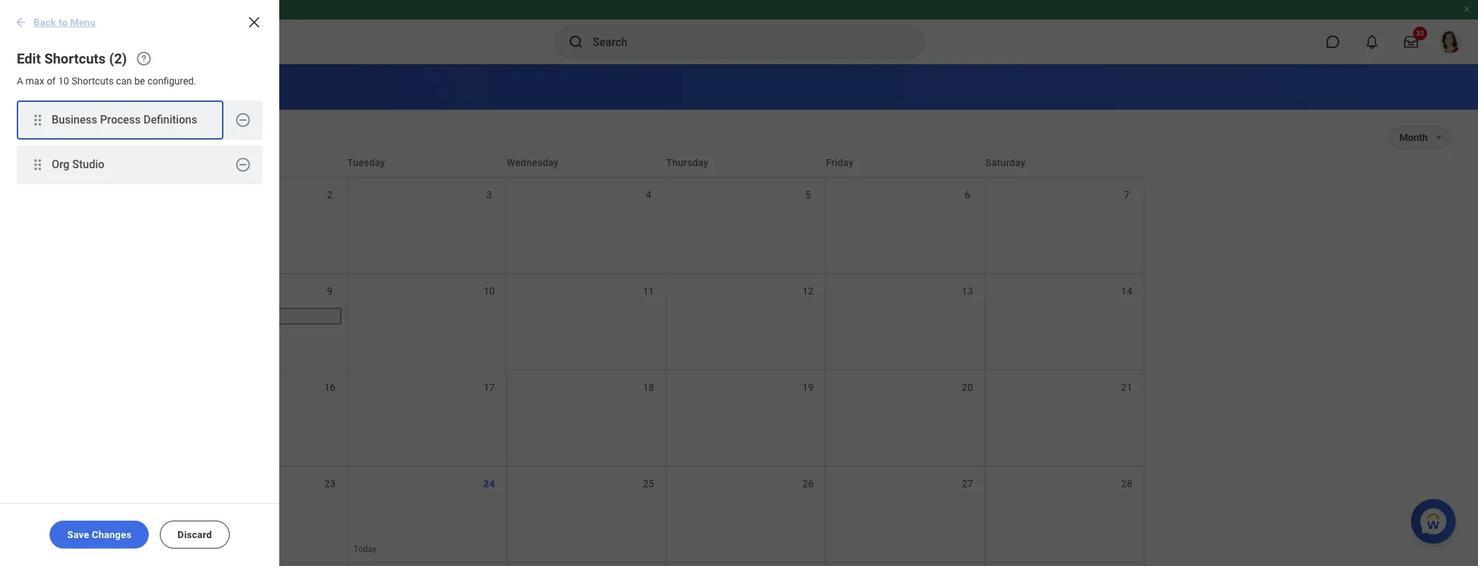 Task type: vqa. For each thing, say whether or not it's contained in the screenshot.
inbox large icon
yes



Task type: locate. For each thing, give the bounding box(es) containing it.
a max of 10 shortcuts can be configured.
[[17, 75, 196, 87]]

month
[[1400, 132, 1428, 143]]

row containing 9
[[28, 273, 1145, 369]]

business process definitions down october
[[103, 149, 218, 159]]

changes
[[92, 529, 132, 541]]

process
[[100, 113, 141, 127], [141, 149, 173, 159]]

max
[[26, 75, 44, 87]]

today
[[45, 131, 70, 142], [354, 545, 376, 555]]

edit shortcuts (2)
[[17, 50, 127, 67]]

sunday, october 8, 2023 cell
[[29, 275, 189, 369]]

today button
[[28, 128, 87, 145]]

6
[[965, 189, 971, 200]]

draggable vertical image inside org studio button
[[29, 156, 46, 173]]

business down chevron right image
[[103, 149, 139, 159]]

thursday, november 2, 2023 cell
[[667, 564, 827, 566]]

0 vertical spatial definitions
[[144, 113, 197, 127]]

1 horizontal spatial business
[[103, 149, 139, 159]]

28
[[1122, 478, 1133, 490]]

0 vertical spatial process
[[100, 113, 141, 127]]

23
[[324, 478, 336, 490]]

1 row from the top
[[28, 149, 1146, 177]]

shortcuts down edit shortcuts (2)
[[72, 75, 114, 87]]

draggable vertical image inside 'business process definitions' button
[[29, 112, 46, 129]]

definitions down "october 2023"
[[176, 149, 218, 159]]

14
[[1122, 286, 1133, 297]]

1 vertical spatial shortcuts
[[72, 75, 114, 87]]

tuesday column header
[[347, 156, 507, 170]]

time
[[28, 77, 66, 96]]

0 vertical spatial business
[[52, 113, 97, 127]]

org studio
[[52, 158, 105, 171]]

minus circle image
[[235, 112, 251, 129]]

today up tuesday, october 31, 2023 cell in the bottom left of the page
[[354, 545, 376, 555]]

10 inside global navigation dialog
[[58, 75, 69, 87]]

org
[[52, 158, 70, 171]]

business process definitions list item
[[17, 101, 263, 140]]

a
[[17, 75, 23, 87]]

list containing business process definitions
[[0, 101, 279, 201]]

row containing sunday
[[28, 149, 1146, 177]]

sunday, october 1, 2023 cell
[[29, 178, 189, 273]]

definitions up october
[[144, 113, 197, 127]]

today tuesday, october 24, 2023 cell
[[348, 467, 508, 562]]

preview
[[67, 5, 97, 15]]

1 horizontal spatial today
[[354, 545, 376, 555]]

sunday
[[28, 157, 61, 168]]

7
[[1124, 189, 1130, 200]]

table containing sunday
[[28, 149, 1146, 566]]

x image
[[246, 14, 263, 31]]

wednesday
[[507, 157, 559, 168]]

save
[[67, 529, 89, 541]]

1 vertical spatial today
[[354, 545, 376, 555]]

10
[[58, 75, 69, 87], [484, 286, 495, 297]]

sunday, october 22, 2023 cell
[[29, 467, 189, 562]]

save changes button
[[50, 521, 149, 549]]

list
[[0, 101, 279, 201]]

business
[[52, 113, 97, 127], [103, 149, 139, 159]]

5 row from the top
[[28, 466, 1145, 562]]

4 row from the top
[[28, 369, 1145, 466]]

friday column header
[[826, 156, 986, 170]]

search image
[[568, 34, 585, 50]]

org studio button
[[17, 145, 224, 184]]

draggable vertical image left org
[[29, 156, 46, 173]]

time off and leave calendar
[[28, 77, 246, 96]]

-
[[99, 5, 101, 15]]

org studio list item
[[17, 145, 263, 184]]

3 row from the top
[[28, 273, 1145, 369]]

17
[[484, 382, 495, 393]]

shortcuts
[[44, 50, 106, 67], [72, 75, 114, 87]]

table inside time off and leave calendar main content
[[28, 149, 1146, 566]]

back
[[34, 17, 56, 28]]

table
[[28, 149, 1146, 566]]

1 draggable vertical image from the top
[[29, 112, 46, 129]]

business process definitions button
[[17, 101, 224, 140]]

0 horizontal spatial today
[[45, 131, 70, 142]]

to
[[59, 17, 68, 28]]

today up org
[[45, 131, 70, 142]]

thursday
[[667, 157, 709, 168]]

row
[[28, 149, 1146, 177], [28, 177, 1145, 273], [28, 273, 1145, 369], [28, 369, 1145, 466], [28, 466, 1145, 562], [28, 562, 1145, 566]]

process inside 'business process definitions' button
[[100, 113, 141, 127]]

1 vertical spatial 10
[[484, 286, 495, 297]]

1 vertical spatial process
[[141, 149, 173, 159]]

0 vertical spatial shortcuts
[[44, 50, 106, 67]]

of
[[47, 75, 56, 87]]

1 vertical spatial business
[[103, 149, 139, 159]]

leave
[[130, 77, 175, 96]]

process down october
[[141, 149, 173, 159]]

0 vertical spatial 10
[[58, 75, 69, 87]]

row containing 16
[[28, 369, 1145, 466]]

0 vertical spatial business process definitions
[[52, 113, 197, 127]]

business up today button at the top left of the page
[[52, 113, 97, 127]]

0 vertical spatial today
[[45, 131, 70, 142]]

10 inside row
[[484, 286, 495, 297]]

can
[[116, 75, 132, 87]]

business process definitions
[[52, 113, 197, 127], [103, 149, 218, 159]]

today inside button
[[45, 131, 70, 142]]

implementation
[[6, 5, 65, 15]]

2 draggable vertical image from the top
[[29, 156, 46, 173]]

row group containing oct
[[28, 177, 1145, 566]]

tuesday, october 31, 2023 cell
[[348, 564, 508, 566]]

definitions
[[144, 113, 197, 127], [176, 149, 218, 159]]

definitions inside button
[[144, 113, 197, 127]]

draggable vertical image down time
[[29, 112, 46, 129]]

3
[[487, 189, 492, 200]]

be
[[134, 75, 145, 87]]

0 vertical spatial draggable vertical image
[[29, 112, 46, 129]]

chevron left image
[[98, 131, 112, 145]]

draggable vertical image
[[29, 112, 46, 129], [29, 156, 46, 173]]

today inside cell
[[354, 545, 376, 555]]

saturday, november 4, 2023 cell
[[986, 564, 1145, 566]]

sunday column header
[[28, 156, 188, 170]]

process up chevron right image
[[100, 113, 141, 127]]

column header
[[188, 156, 347, 170]]

0 horizontal spatial process
[[100, 113, 141, 127]]

2 row from the top
[[28, 177, 1145, 273]]

discard button
[[160, 521, 230, 549]]

implementation preview -   adeptai_dpt1
[[6, 5, 152, 15]]

1 horizontal spatial 10
[[484, 286, 495, 297]]

0 horizontal spatial 10
[[58, 75, 69, 87]]

save changes
[[67, 529, 132, 541]]

row group
[[28, 177, 1145, 566]]

business process definitions up chevron right image
[[52, 113, 197, 127]]

1 vertical spatial draggable vertical image
[[29, 156, 46, 173]]

row containing oct
[[28, 177, 1145, 273]]

0 horizontal spatial business
[[52, 113, 97, 127]]

wednesday column header
[[507, 156, 667, 170]]

implementation preview -   adeptai_dpt1 banner
[[0, 0, 1479, 64]]

shortcuts up off
[[44, 50, 106, 67]]

adeptai_dpt1
[[103, 5, 152, 15]]



Task type: describe. For each thing, give the bounding box(es) containing it.
thursday column header
[[667, 156, 826, 170]]

minus circle image
[[235, 156, 251, 173]]

1 vertical spatial definitions
[[176, 149, 218, 159]]

row group inside calendar application
[[28, 177, 1145, 566]]

1
[[168, 189, 173, 200]]

sunday, october 29, 2023 cell
[[29, 564, 189, 566]]

monday, october 30, 2023 cell
[[189, 564, 348, 566]]

6 row from the top
[[28, 562, 1145, 566]]

calendar
[[179, 77, 246, 96]]

calendar application
[[28, 149, 1451, 566]]

sunday, october 15, 2023 cell
[[29, 371, 189, 466]]

discard
[[178, 529, 212, 541]]

4
[[646, 189, 652, 200]]

21
[[1122, 382, 1133, 393]]

(2)
[[109, 50, 127, 67]]

20
[[962, 382, 974, 393]]

chevron down image
[[241, 131, 255, 145]]

1 vertical spatial business process definitions
[[103, 149, 218, 159]]

inbox large image
[[1405, 35, 1419, 49]]

2
[[327, 189, 333, 200]]

12
[[803, 286, 814, 297]]

edit
[[17, 50, 41, 67]]

friday, november 3, 2023 cell
[[827, 564, 986, 566]]

october
[[153, 128, 202, 145]]

business inside button
[[52, 113, 97, 127]]

11
[[643, 286, 655, 297]]

holiday wednesday, november 1, 2023 | 1 event | all saints' day cell
[[508, 564, 667, 566]]

24
[[484, 478, 495, 490]]

16
[[324, 382, 336, 393]]

and
[[98, 77, 126, 96]]

27
[[962, 478, 974, 490]]

back to menu
[[34, 17, 96, 28]]

friday
[[826, 157, 854, 168]]

menu
[[70, 17, 96, 28]]

global navigation dialog
[[0, 0, 279, 566]]

saturday
[[986, 157, 1026, 168]]

25
[[643, 478, 655, 490]]

chevron right image
[[125, 131, 139, 145]]

saturday column header
[[986, 156, 1146, 170]]

close environment banner image
[[1463, 5, 1472, 13]]

business process definitions inside 'business process definitions' button
[[52, 113, 197, 127]]

19
[[803, 382, 814, 393]]

2023
[[205, 128, 237, 145]]

studio
[[72, 158, 105, 171]]

october 2023
[[153, 128, 237, 145]]

draggable vertical image for org studio
[[29, 156, 46, 173]]

month button
[[1390, 126, 1428, 149]]

off
[[71, 77, 94, 96]]

row containing 23
[[28, 466, 1145, 562]]

profile logan mcneil element
[[1431, 27, 1470, 57]]

26
[[803, 478, 814, 490]]

18
[[643, 382, 655, 393]]

draggable vertical image for business process definitions
[[29, 112, 46, 129]]

back to menu button
[[8, 8, 104, 36]]

1 horizontal spatial process
[[141, 149, 173, 159]]

5
[[806, 189, 811, 200]]

time off and leave calendar main content
[[0, 64, 1479, 566]]

9
[[327, 286, 333, 297]]

13
[[962, 286, 974, 297]]

notifications large image
[[1366, 35, 1379, 49]]

configured.
[[148, 75, 196, 87]]

tuesday
[[347, 157, 385, 168]]

oct
[[35, 189, 51, 200]]

arrow left image
[[14, 15, 28, 29]]

question outline image
[[135, 50, 152, 67]]



